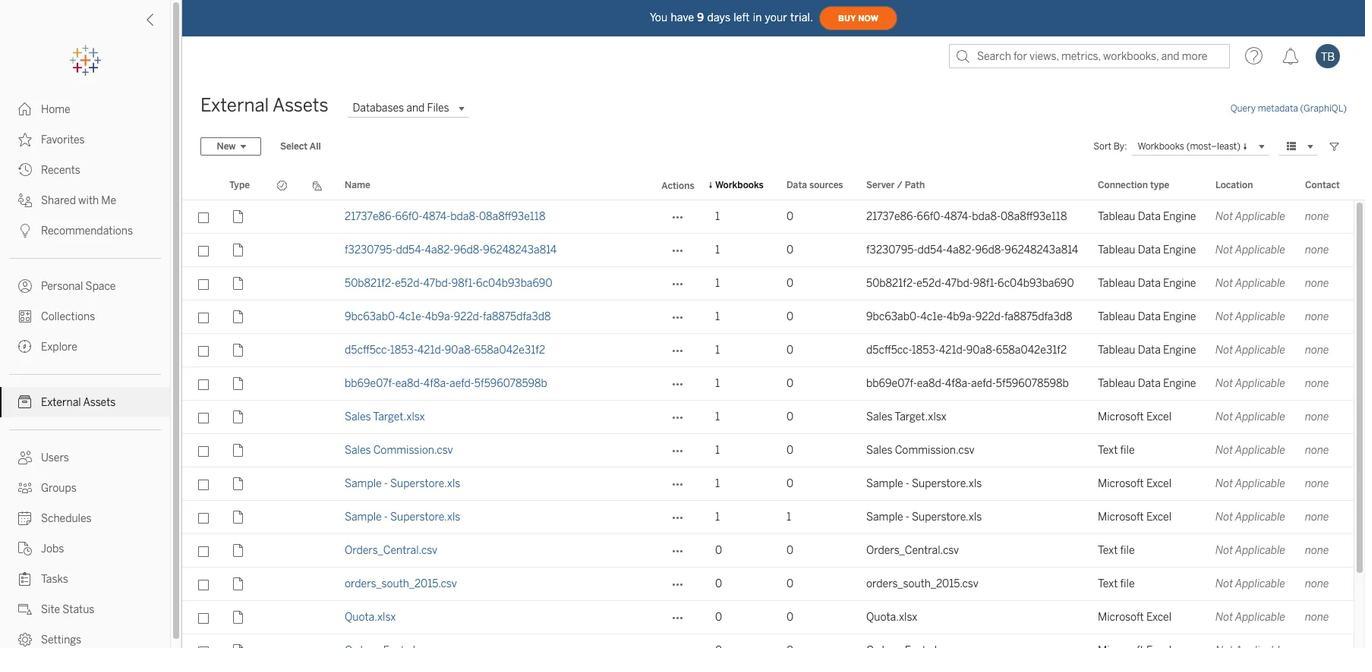 Task type: vqa. For each thing, say whether or not it's contained in the screenshot.
1st MICROSOFT from the bottom
yes



Task type: locate. For each thing, give the bounding box(es) containing it.
text
[[1098, 444, 1118, 457], [1098, 544, 1118, 557], [1098, 578, 1118, 591]]

tableau for 6c04b93ba690
[[1098, 277, 1135, 290]]

applicable
[[1235, 210, 1286, 223], [1235, 244, 1286, 257], [1235, 277, 1286, 290], [1235, 311, 1286, 323], [1235, 344, 1286, 357], [1235, 377, 1286, 390], [1235, 411, 1286, 424], [1235, 444, 1286, 457], [1235, 478, 1286, 490], [1235, 511, 1286, 524], [1235, 544, 1286, 557], [1235, 578, 1286, 591], [1235, 611, 1286, 624]]

not for 0 sample - superstore.xls link
[[1216, 478, 1233, 490]]

4 engine from the top
[[1163, 311, 1196, 323]]

-
[[384, 478, 388, 490], [906, 478, 909, 490], [384, 511, 388, 524], [906, 511, 909, 524]]

0 horizontal spatial e52d-
[[395, 277, 423, 290]]

by text only_f5he34f image left groups
[[18, 481, 32, 495]]

0 horizontal spatial 421d-
[[417, 344, 445, 357]]

0 horizontal spatial 1853-
[[390, 344, 417, 357]]

by text only_f5he34f image inside external assets link
[[18, 396, 32, 409]]

0 horizontal spatial 4c1e-
[[399, 311, 425, 323]]

1 horizontal spatial d5cff5cc-
[[866, 344, 912, 357]]

by text only_f5he34f image for users
[[18, 451, 32, 465]]

4b9a-
[[425, 311, 454, 323], [947, 311, 975, 323]]

none for row containing sales target.xlsx
[[1305, 411, 1329, 424]]

1 horizontal spatial fa8875dfa3d8
[[1004, 311, 1072, 323]]

1 horizontal spatial bda8-
[[972, 210, 1001, 223]]

0 horizontal spatial target.xlsx
[[373, 411, 425, 424]]

applicable for sixth row from the bottom of the row group containing 21737e86-66f0-4874-bda8-08a8ff93e118
[[1235, 478, 1286, 490]]

1 row from the top
[[182, 200, 1354, 234]]

by text only_f5he34f image inside users link
[[18, 451, 32, 465]]

text for sales commission.csv
[[1098, 444, 1118, 457]]

applicable for row containing orders_south_2015.csv
[[1235, 578, 1286, 591]]

none for 10th row from the top
[[1305, 511, 1329, 524]]

0 horizontal spatial bda8-
[[450, 210, 479, 223]]

row containing f3230795-dd54-4a82-96d8-96248243a814
[[182, 234, 1354, 267]]

0 horizontal spatial 9bc63ab0-
[[345, 311, 399, 323]]

2 tableau data engine from the top
[[1098, 244, 1196, 257]]

file (tableau data engine) image for 50b821f2-
[[229, 274, 248, 293]]

workbooks
[[1138, 141, 1184, 151], [715, 180, 764, 191]]

text file
[[1098, 444, 1135, 457], [1098, 544, 1135, 557], [1098, 578, 1135, 591]]

external assets inside external assets link
[[41, 396, 116, 409]]

2 none from the top
[[1305, 244, 1329, 257]]

8 row from the top
[[182, 434, 1354, 468]]

not applicable for row containing bb69e07f-ea8d-4f8a-aefd-5f596078598b
[[1216, 377, 1286, 390]]

0 for orders_south_2015.csv
[[787, 578, 794, 591]]

orders_central.csv
[[345, 544, 438, 557], [866, 544, 959, 557]]

7 not applicable from the top
[[1216, 411, 1286, 424]]

by text only_f5he34f image left "personal"
[[18, 279, 32, 293]]

1 for d5cff5cc-1853-421d-90a8-658a042e31f2 link
[[715, 344, 720, 357]]

site status
[[41, 604, 94, 617]]

0 horizontal spatial 96248243a814
[[483, 244, 557, 257]]

2 not from the top
[[1216, 244, 1233, 257]]

applicable for row containing orders_central.csv
[[1235, 544, 1286, 557]]

2 ea8d- from the left
[[917, 377, 945, 390]]

2 file from the top
[[1120, 544, 1135, 557]]

shared with me link
[[0, 185, 170, 216]]

data
[[787, 180, 807, 191], [1138, 210, 1161, 223], [1138, 244, 1161, 257], [1138, 277, 1161, 290], [1138, 311, 1161, 323], [1138, 344, 1161, 357], [1138, 377, 1161, 390]]

1 horizontal spatial 9bc63ab0-4c1e-4b9a-922d-fa8875dfa3d8
[[866, 311, 1072, 323]]

microsoft
[[1098, 411, 1144, 424], [1098, 478, 1144, 490], [1098, 511, 1144, 524], [1098, 611, 1144, 624]]

7 row from the top
[[182, 401, 1354, 434]]

10 row from the top
[[182, 501, 1354, 535]]

by text only_f5he34f image inside 'schedules' link
[[18, 512, 32, 525]]

type
[[229, 180, 250, 191]]

1 horizontal spatial commission.csv
[[895, 444, 975, 457]]

1 4874- from the left
[[423, 210, 450, 223]]

0 horizontal spatial dd54-
[[396, 244, 425, 257]]

1 horizontal spatial external assets
[[200, 94, 328, 116]]

f3230795- down name
[[345, 244, 396, 257]]

9 not applicable from the top
[[1216, 478, 1286, 490]]

applicable for row containing 50b821f2-e52d-47bd-98f1-6c04b93ba690
[[1235, 277, 1286, 290]]

external assets up users link
[[41, 396, 116, 409]]

tableau for fa8875dfa3d8
[[1098, 311, 1135, 323]]

9bc63ab0-4c1e-4b9a-922d-fa8875dfa3d8
[[345, 311, 551, 323], [866, 311, 1072, 323]]

21737e86- down name
[[345, 210, 395, 223]]

1 horizontal spatial 66f0-
[[917, 210, 944, 223]]

microsoft excel for sample - superstore.xls link corresponding to 1
[[1098, 511, 1172, 524]]

0 vertical spatial text file
[[1098, 444, 1135, 457]]

0 horizontal spatial workbooks
[[715, 180, 764, 191]]

0 horizontal spatial 4b9a-
[[425, 311, 454, 323]]

1 horizontal spatial orders_central.csv
[[866, 544, 959, 557]]

2 50b821f2- from the left
[[866, 277, 917, 290]]

1 not from the top
[[1216, 210, 1233, 223]]

none for row containing 9bc63ab0-4c1e-4b9a-922d-fa8875dfa3d8
[[1305, 311, 1329, 323]]

file for sales commission.csv
[[1120, 444, 1135, 457]]

by text only_f5he34f image for explore
[[18, 340, 32, 354]]

6 tableau from the top
[[1098, 377, 1135, 390]]

not applicable for row containing sales commission.csv
[[1216, 444, 1286, 457]]

1 vertical spatial external
[[41, 396, 81, 409]]

1 horizontal spatial target.xlsx
[[895, 411, 947, 424]]

1 bb69e07f-ea8d-4f8a-aefd-5f596078598b from the left
[[345, 377, 547, 390]]

by text only_f5he34f image inside site status link
[[18, 603, 32, 617]]

none for row containing bb69e07f-ea8d-4f8a-aefd-5f596078598b
[[1305, 377, 1329, 390]]

not for sales commission.csv link
[[1216, 444, 1233, 457]]

0 horizontal spatial 08a8ff93e118
[[479, 210, 545, 223]]

1 vertical spatial file
[[1120, 544, 1135, 557]]

1 horizontal spatial 9bc63ab0-
[[866, 311, 920, 323]]

1 vertical spatial file (text file) image
[[229, 542, 248, 560]]

3 file (text file) image from the top
[[229, 575, 248, 593]]

0 horizontal spatial ea8d-
[[395, 377, 424, 390]]

5 not applicable from the top
[[1216, 344, 1286, 357]]

users link
[[0, 443, 170, 473]]

2 50b821f2-e52d-47bd-98f1-6c04b93ba690 from the left
[[866, 277, 1074, 290]]

buy now
[[838, 13, 879, 23]]

row containing orders_central.csv
[[182, 535, 1354, 568]]

2 text from the top
[[1098, 544, 1118, 557]]

not applicable for row containing f3230795-dd54-4a82-96d8-96248243a814
[[1216, 244, 1286, 257]]

microsoft for 'sales target.xlsx' link on the left of page
[[1098, 411, 1144, 424]]

file
[[1120, 444, 1135, 457], [1120, 544, 1135, 557], [1120, 578, 1135, 591]]

file (text file) image for orders_south_2015.csv
[[229, 575, 248, 593]]

by text only_f5he34f image left the shared
[[18, 194, 32, 207]]

0 horizontal spatial commission.csv
[[373, 444, 453, 457]]

f3230795- down server / path
[[866, 244, 917, 257]]

1 horizontal spatial 50b821f2-
[[866, 277, 917, 290]]

target.xlsx
[[373, 411, 425, 424], [895, 411, 947, 424]]

by text only_f5he34f image inside collections link
[[18, 310, 32, 323]]

0 vertical spatial file (tableau data engine) image
[[229, 241, 248, 259]]

orders_south_2015.csv
[[345, 578, 457, 591], [866, 578, 979, 591]]

1 for 9bc63ab0-4c1e-4b9a-922d-fa8875dfa3d8 link
[[715, 311, 720, 323]]

2 by text only_f5he34f image from the top
[[18, 163, 32, 177]]

9bc63ab0-
[[345, 311, 399, 323], [866, 311, 920, 323]]

workbooks inside "grid"
[[715, 180, 764, 191]]

1 horizontal spatial f3230795-dd54-4a82-96d8-96248243a814
[[866, 244, 1078, 257]]

1 horizontal spatial 4f8a-
[[945, 377, 971, 390]]

jobs link
[[0, 534, 170, 564]]

aefd-
[[450, 377, 474, 390], [971, 377, 996, 390]]

excel for row containing sales target.xlsx
[[1146, 411, 1172, 424]]

1 horizontal spatial assets
[[273, 94, 328, 116]]

tableau for 658a042e31f2
[[1098, 344, 1135, 357]]

file (microsoft excel) image for quota.xlsx
[[229, 609, 248, 627]]

bb69e07f-ea8d-4f8a-aefd-5f596078598b
[[345, 377, 547, 390], [866, 377, 1069, 390]]

by text only_f5he34f image
[[18, 133, 32, 147], [18, 340, 32, 354], [18, 396, 32, 409], [18, 512, 32, 525], [18, 572, 32, 586], [18, 603, 32, 617]]

1 50b821f2- from the left
[[345, 277, 395, 290]]

external down explore
[[41, 396, 81, 409]]

0 horizontal spatial sales target.xlsx
[[345, 411, 425, 424]]

0 for sales commission.csv
[[787, 444, 794, 457]]

data for d5cff5cc-1853-421d-90a8-658a042e31f2
[[1138, 344, 1161, 357]]

3 text file from the top
[[1098, 578, 1135, 591]]

2 vertical spatial file
[[1120, 578, 1135, 591]]

0 horizontal spatial 4874-
[[423, 210, 450, 223]]

2 file (tableau data engine) image from the top
[[229, 341, 248, 360]]

external assets link
[[0, 387, 170, 418]]

9 applicable from the top
[[1235, 478, 1286, 490]]

workbooks up type
[[1138, 141, 1184, 151]]

10 by text only_f5he34f image from the top
[[18, 633, 32, 647]]

1 horizontal spatial 6c04b93ba690
[[998, 277, 1074, 290]]

none for row containing d5cff5cc-1853-421d-90a8-658a042e31f2
[[1305, 344, 1329, 357]]

0 horizontal spatial f3230795-
[[345, 244, 396, 257]]

421d-
[[417, 344, 445, 357], [939, 344, 966, 357]]

3 applicable from the top
[[1235, 277, 1286, 290]]

0 horizontal spatial quota.xlsx
[[345, 611, 396, 624]]

fa8875dfa3d8
[[483, 311, 551, 323], [1004, 311, 1072, 323]]

1 horizontal spatial aefd-
[[971, 377, 996, 390]]

by text only_f5he34f image inside groups link
[[18, 481, 32, 495]]

4 microsoft from the top
[[1098, 611, 1144, 624]]

0 vertical spatial external
[[200, 94, 269, 116]]

not for "orders_central.csv" link
[[1216, 544, 1233, 557]]

file (text file) image
[[229, 442, 248, 460], [229, 542, 248, 560], [229, 575, 248, 593]]

workbooks (most–least)
[[1138, 141, 1241, 151]]

8 applicable from the top
[[1235, 444, 1286, 457]]

row containing 9bc63ab0-4c1e-4b9a-922d-fa8875dfa3d8
[[182, 301, 1354, 334]]

6 tableau data engine from the top
[[1098, 377, 1196, 390]]

1 922d- from the left
[[454, 311, 483, 323]]

3 file (microsoft excel) image from the top
[[229, 609, 248, 627]]

0 horizontal spatial fa8875dfa3d8
[[483, 311, 551, 323]]

3 none from the top
[[1305, 277, 1329, 290]]

1 horizontal spatial bb69e07f-ea8d-4f8a-aefd-5f596078598b
[[866, 377, 1069, 390]]

0 for f3230795-dd54-4a82-96d8-96248243a814
[[787, 244, 794, 257]]

excel
[[1146, 411, 1172, 424], [1146, 478, 1172, 490], [1146, 511, 1172, 524], [1146, 611, 1172, 624]]

2 sample - superstore.xls link from the top
[[345, 511, 460, 524]]

microsoft excel for 0 sample - superstore.xls link
[[1098, 478, 1172, 490]]

me
[[101, 194, 116, 207]]

grid containing 21737e86-66f0-4874-bda8-08a8ff93e118
[[182, 172, 1365, 648]]

by text only_f5he34f image inside jobs link
[[18, 542, 32, 556]]

3 microsoft excel from the top
[[1098, 511, 1172, 524]]

2 applicable from the top
[[1235, 244, 1286, 257]]

2 text file from the top
[[1098, 544, 1135, 557]]

sample - superstore.xls link down sales commission.csv link
[[345, 478, 460, 490]]

file (tableau data engine) image
[[229, 208, 248, 226], [229, 274, 248, 293], [229, 308, 248, 326], [229, 375, 248, 393]]

not applicable for row containing 21737e86-66f0-4874-bda8-08a8ff93e118
[[1216, 210, 1286, 223]]

0 horizontal spatial 50b821f2-
[[345, 277, 395, 290]]

by text only_f5he34f image left recents
[[18, 163, 32, 177]]

2 9bc63ab0- from the left
[[866, 311, 920, 323]]

3 file (tableau data engine) image from the top
[[229, 308, 248, 326]]

1 for "bb69e07f-ea8d-4f8a-aefd-5f596078598b" link
[[715, 377, 720, 390]]

quota.xlsx
[[345, 611, 396, 624], [866, 611, 918, 624]]

not for quota.xlsx link
[[1216, 611, 1233, 624]]

excel for row containing quota.xlsx
[[1146, 611, 1172, 624]]

external up new popup button
[[200, 94, 269, 116]]

by text only_f5he34f image left the settings
[[18, 633, 32, 647]]

6 not from the top
[[1216, 377, 1233, 390]]

21737e86- down server / path
[[866, 210, 917, 223]]

by text only_f5he34f image inside recommendations link
[[18, 224, 32, 238]]

0 vertical spatial workbooks
[[1138, 141, 1184, 151]]

by text only_f5he34f image inside shared with me link
[[18, 194, 32, 207]]

4 row from the top
[[182, 301, 1354, 334]]

by text only_f5he34f image left jobs
[[18, 542, 32, 556]]

site status link
[[0, 595, 170, 625]]

applicable for row containing 9bc63ab0-4c1e-4b9a-922d-fa8875dfa3d8
[[1235, 311, 1286, 323]]

by text only_f5he34f image inside home link
[[18, 103, 32, 116]]

connection
[[1098, 180, 1148, 191]]

0 horizontal spatial sales commission.csv
[[345, 444, 453, 457]]

922d-
[[454, 311, 483, 323], [975, 311, 1004, 323]]

0 horizontal spatial 658a042e31f2
[[474, 344, 545, 357]]

1 by text only_f5he34f image from the top
[[18, 133, 32, 147]]

1 21737e86- from the left
[[345, 210, 395, 223]]

98f1-
[[452, 277, 476, 290], [973, 277, 998, 290]]

assets up select all
[[273, 94, 328, 116]]

0 horizontal spatial 90a8-
[[445, 344, 474, 357]]

not for 9bc63ab0-4c1e-4b9a-922d-fa8875dfa3d8 link
[[1216, 311, 1233, 323]]

1 horizontal spatial 96248243a814
[[1005, 244, 1078, 257]]

1 vertical spatial sample - superstore.xls link
[[345, 511, 460, 524]]

not applicable for sixth row from the bottom of the row group containing 21737e86-66f0-4874-bda8-08a8ff93e118
[[1216, 478, 1286, 490]]

by text only_f5he34f image inside the explore link
[[18, 340, 32, 354]]

3 text from the top
[[1098, 578, 1118, 591]]

not applicable for row containing orders_south_2015.csv
[[1216, 578, 1286, 591]]

1 horizontal spatial sales target.xlsx
[[866, 411, 947, 424]]

0 horizontal spatial orders_central.csv
[[345, 544, 438, 557]]

0 horizontal spatial 4f8a-
[[424, 377, 450, 390]]

21737e86-66f0-4874-bda8-08a8ff93e118 up f3230795-dd54-4a82-96d8-96248243a814 link
[[345, 210, 545, 223]]

1 vertical spatial text file
[[1098, 544, 1135, 557]]

row containing bb69e07f-ea8d-4f8a-aefd-5f596078598b
[[182, 367, 1354, 401]]

row group
[[182, 200, 1354, 648]]

row containing quota.xlsx
[[182, 601, 1354, 635]]

4 by text only_f5he34f image from the top
[[18, 224, 32, 238]]

dd54-
[[396, 244, 425, 257], [917, 244, 947, 257]]

66f0- up f3230795-dd54-4a82-96d8-96248243a814 link
[[395, 210, 423, 223]]

1 horizontal spatial 50b821f2-e52d-47bd-98f1-6c04b93ba690
[[866, 277, 1074, 290]]

1 horizontal spatial ea8d-
[[917, 377, 945, 390]]

by text only_f5he34f image inside personal space link
[[18, 279, 32, 293]]

7 none from the top
[[1305, 411, 1329, 424]]

1 sales target.xlsx from the left
[[345, 411, 425, 424]]

1 horizontal spatial 08a8ff93e118
[[1001, 210, 1067, 223]]

13 not applicable from the top
[[1216, 611, 1286, 624]]

databases and files
[[353, 102, 449, 115]]

tasks
[[41, 573, 68, 586]]

1 file (tableau data engine) image from the top
[[229, 208, 248, 226]]

4 file (tableau data engine) image from the top
[[229, 375, 248, 393]]

by text only_f5he34f image for external assets
[[18, 396, 32, 409]]

2 vertical spatial text file
[[1098, 578, 1135, 591]]

0 horizontal spatial aefd-
[[450, 377, 474, 390]]

cell
[[264, 200, 300, 234], [300, 200, 336, 234], [264, 234, 300, 267], [300, 234, 336, 267], [264, 267, 300, 301], [300, 267, 336, 301], [264, 301, 300, 334], [300, 301, 336, 334], [264, 334, 300, 367], [300, 334, 336, 367], [264, 367, 300, 401], [300, 367, 336, 401], [264, 401, 300, 434], [300, 401, 336, 434], [264, 434, 300, 468], [300, 434, 336, 468], [264, 468, 300, 501], [300, 468, 336, 501], [264, 501, 300, 535], [300, 501, 336, 535], [264, 535, 300, 568], [300, 535, 336, 568], [264, 568, 300, 601], [300, 568, 336, 601], [264, 601, 300, 635], [300, 601, 336, 635]]

1 horizontal spatial 421d-
[[939, 344, 966, 357]]

row containing orders_south_2015.csv
[[182, 568, 1354, 601]]

by text only_f5he34f image left home
[[18, 103, 32, 116]]

0 horizontal spatial 98f1-
[[452, 277, 476, 290]]

by text only_f5he34f image inside settings 'link'
[[18, 633, 32, 647]]

by text only_f5he34f image for home
[[18, 103, 32, 116]]

assets
[[273, 94, 328, 116], [83, 396, 116, 409]]

1 for '21737e86-66f0-4874-bda8-08a8ff93e118' link
[[715, 210, 720, 223]]

8 not from the top
[[1216, 444, 1233, 457]]

applicable for row containing d5cff5cc-1853-421d-90a8-658a042e31f2
[[1235, 344, 1286, 357]]

5 row from the top
[[182, 334, 1354, 367]]

workbooks right actions
[[715, 180, 764, 191]]

47bd-
[[423, 277, 452, 290], [945, 277, 973, 290]]

1 horizontal spatial 4c1e-
[[920, 311, 947, 323]]

13 none from the top
[[1305, 611, 1329, 624]]

0 horizontal spatial 9bc63ab0-4c1e-4b9a-922d-fa8875dfa3d8
[[345, 311, 551, 323]]

1 horizontal spatial sales commission.csv
[[866, 444, 975, 457]]

databases and files button
[[347, 99, 469, 117]]

66f0-
[[395, 210, 423, 223], [917, 210, 944, 223]]

new button
[[200, 137, 261, 156]]

row group containing 21737e86-66f0-4874-bda8-08a8ff93e118
[[182, 200, 1354, 648]]

by text only_f5he34f image left recommendations
[[18, 224, 32, 238]]

data for bb69e07f-ea8d-4f8a-aefd-5f596078598b
[[1138, 377, 1161, 390]]

6 by text only_f5he34f image from the top
[[18, 603, 32, 617]]

query metadata (graphiql)
[[1231, 103, 1347, 114]]

10 not applicable from the top
[[1216, 511, 1286, 524]]

f3230795-dd54-4a82-96d8-96248243a814
[[345, 244, 557, 257], [866, 244, 1078, 257]]

by text only_f5he34f image left users
[[18, 451, 32, 465]]

excel for 10th row from the top
[[1146, 511, 1172, 524]]

not applicable for row containing d5cff5cc-1853-421d-90a8-658a042e31f2
[[1216, 344, 1286, 357]]

sales commission.csv
[[345, 444, 453, 457], [866, 444, 975, 457]]

1 d5cff5cc-1853-421d-90a8-658a042e31f2 from the left
[[345, 344, 545, 357]]

658a042e31f2
[[474, 344, 545, 357], [996, 344, 1067, 357]]

workbooks inside dropdown button
[[1138, 141, 1184, 151]]

0 horizontal spatial orders_south_2015.csv
[[345, 578, 457, 591]]

4 tableau from the top
[[1098, 311, 1135, 323]]

assets up users link
[[83, 396, 116, 409]]

row containing 50b821f2-e52d-47bd-98f1-6c04b93ba690
[[182, 267, 1354, 301]]

1 horizontal spatial dd54-
[[917, 244, 947, 257]]

1 horizontal spatial 96d8-
[[975, 244, 1005, 257]]

1 bda8- from the left
[[450, 210, 479, 223]]

6 none from the top
[[1305, 377, 1329, 390]]

1 horizontal spatial d5cff5cc-1853-421d-90a8-658a042e31f2
[[866, 344, 1067, 357]]

0 horizontal spatial 66f0-
[[395, 210, 423, 223]]

11 not applicable from the top
[[1216, 544, 1286, 557]]

grid
[[182, 172, 1365, 648]]

1 sales commission.csv from the left
[[345, 444, 453, 457]]

dd54- down '21737e86-66f0-4874-bda8-08a8ff93e118' link
[[396, 244, 425, 257]]

query metadata (graphiql) link
[[1231, 103, 1347, 114]]

sample - superstore.xls
[[345, 478, 460, 490], [866, 478, 982, 490], [345, 511, 460, 524], [866, 511, 982, 524]]

2 file (text file) image from the top
[[229, 542, 248, 560]]

21737e86-66f0-4874-bda8-08a8ff93e118 down path
[[866, 210, 1067, 223]]

applicable for row containing 21737e86-66f0-4874-bda8-08a8ff93e118
[[1235, 210, 1286, 223]]

0 horizontal spatial 50b821f2-e52d-47bd-98f1-6c04b93ba690
[[345, 277, 552, 290]]

not applicable for 10th row from the top
[[1216, 511, 1286, 524]]

external assets
[[200, 94, 328, 116], [41, 396, 116, 409]]

1 not applicable from the top
[[1216, 210, 1286, 223]]

2 by text only_f5he34f image from the top
[[18, 340, 32, 354]]

3 tableau data engine from the top
[[1098, 277, 1196, 290]]

1 horizontal spatial bb69e07f-
[[866, 377, 917, 390]]

1 horizontal spatial 4a82-
[[947, 244, 975, 257]]

21737e86-
[[345, 210, 395, 223], [866, 210, 917, 223]]

superstore.xls
[[390, 478, 460, 490], [912, 478, 982, 490], [390, 511, 460, 524], [912, 511, 982, 524]]

0 horizontal spatial d5cff5cc-
[[345, 344, 390, 357]]

0 vertical spatial file
[[1120, 444, 1135, 457]]

not applicable for row containing 9bc63ab0-4c1e-4b9a-922d-fa8875dfa3d8
[[1216, 311, 1286, 323]]

workbooks for workbooks
[[715, 180, 764, 191]]

main navigation. press the up and down arrow keys to access links. element
[[0, 94, 170, 648]]

sample - superstore.xls link up "orders_central.csv" link
[[345, 511, 460, 524]]

sales target.xlsx link
[[345, 411, 425, 424]]

tableau data engine for 9bc63ab0-4c1e-4b9a-922d-fa8875dfa3d8
[[1098, 311, 1196, 323]]

microsoft excel
[[1098, 411, 1172, 424], [1098, 478, 1172, 490], [1098, 511, 1172, 524], [1098, 611, 1172, 624]]

1 vertical spatial workbooks
[[715, 180, 764, 191]]

by text only_f5he34f image
[[18, 103, 32, 116], [18, 163, 32, 177], [18, 194, 32, 207], [18, 224, 32, 238], [18, 279, 32, 293], [18, 310, 32, 323], [18, 451, 32, 465], [18, 481, 32, 495], [18, 542, 32, 556], [18, 633, 32, 647]]

row containing sales target.xlsx
[[182, 401, 1354, 434]]

workbooks for workbooks (most–least)
[[1138, 141, 1184, 151]]

1 vertical spatial external assets
[[41, 396, 116, 409]]

11 row from the top
[[182, 535, 1354, 568]]

0 horizontal spatial 96d8-
[[454, 244, 483, 257]]

file for orders_central.csv
[[1120, 544, 1135, 557]]

1 horizontal spatial e52d-
[[917, 277, 945, 290]]

1 horizontal spatial workbooks
[[1138, 141, 1184, 151]]

personal space
[[41, 280, 116, 293]]

data sources
[[787, 180, 843, 191]]

tableau
[[1098, 210, 1135, 223], [1098, 244, 1135, 257], [1098, 277, 1135, 290], [1098, 311, 1135, 323], [1098, 344, 1135, 357], [1098, 377, 1135, 390]]

text for orders_central.csv
[[1098, 544, 1118, 557]]

by text only_f5he34f image inside "favorites" link
[[18, 133, 32, 147]]

66f0- down path
[[917, 210, 944, 223]]

by text only_f5he34f image inside tasks link
[[18, 572, 32, 586]]

file (tableau data engine) image
[[229, 241, 248, 259], [229, 341, 248, 360]]

1 engine from the top
[[1163, 210, 1196, 223]]

1 file (microsoft excel) image from the top
[[229, 408, 248, 426]]

file (microsoft excel) image
[[229, 408, 248, 426], [229, 508, 248, 527], [229, 609, 248, 627], [229, 642, 248, 648]]

not applicable
[[1216, 210, 1286, 223], [1216, 244, 1286, 257], [1216, 277, 1286, 290], [1216, 311, 1286, 323], [1216, 344, 1286, 357], [1216, 377, 1286, 390], [1216, 411, 1286, 424], [1216, 444, 1286, 457], [1216, 478, 1286, 490], [1216, 511, 1286, 524], [1216, 544, 1286, 557], [1216, 578, 1286, 591], [1216, 611, 1286, 624]]

tableau for 5f596078598b
[[1098, 377, 1135, 390]]

1 horizontal spatial 5f596078598b
[[996, 377, 1069, 390]]

microsoft for sample - superstore.xls link corresponding to 1
[[1098, 511, 1144, 524]]

settings
[[41, 634, 81, 647]]

by text only_f5he34f image left 'collections'
[[18, 310, 32, 323]]

external assets up the select
[[200, 94, 328, 116]]

1 by text only_f5he34f image from the top
[[18, 103, 32, 116]]

0 for orders_central.csv
[[787, 544, 794, 557]]

8 by text only_f5he34f image from the top
[[18, 481, 32, 495]]

0 horizontal spatial f3230795-dd54-4a82-96d8-96248243a814
[[345, 244, 557, 257]]

1 horizontal spatial quota.xlsx
[[866, 611, 918, 624]]

4f8a-
[[424, 377, 450, 390], [945, 377, 971, 390]]

shared with me
[[41, 194, 116, 207]]

1 horizontal spatial 4874-
[[944, 210, 972, 223]]

by text only_f5he34f image for recents
[[18, 163, 32, 177]]

0 horizontal spatial external assets
[[41, 396, 116, 409]]

1 horizontal spatial 21737e86-
[[866, 210, 917, 223]]

1 horizontal spatial 98f1-
[[973, 277, 998, 290]]

2 bb69e07f-ea8d-4f8a-aefd-5f596078598b from the left
[[866, 377, 1069, 390]]

1 horizontal spatial 90a8-
[[966, 344, 996, 357]]

1 horizontal spatial 21737e86-66f0-4874-bda8-08a8ff93e118
[[866, 210, 1067, 223]]

0 horizontal spatial 21737e86-
[[345, 210, 395, 223]]

5 tableau from the top
[[1098, 344, 1135, 357]]

0 horizontal spatial assets
[[83, 396, 116, 409]]

12 not from the top
[[1216, 578, 1233, 591]]

2 922d- from the left
[[975, 311, 1004, 323]]

5 by text only_f5he34f image from the top
[[18, 279, 32, 293]]

7 applicable from the top
[[1235, 411, 1286, 424]]

0
[[787, 210, 794, 223], [787, 244, 794, 257], [787, 277, 794, 290], [787, 311, 794, 323], [787, 344, 794, 357], [787, 377, 794, 390], [787, 411, 794, 424], [787, 444, 794, 457], [787, 478, 794, 490], [715, 544, 722, 557], [787, 544, 794, 557], [715, 578, 722, 591], [787, 578, 794, 591], [715, 611, 722, 624], [787, 611, 794, 624]]

none for row containing sales commission.csv
[[1305, 444, 1329, 457]]

1 vertical spatial text
[[1098, 544, 1118, 557]]

row
[[182, 200, 1354, 234], [182, 234, 1354, 267], [182, 267, 1354, 301], [182, 301, 1354, 334], [182, 334, 1354, 367], [182, 367, 1354, 401], [182, 401, 1354, 434], [182, 434, 1354, 468], [182, 468, 1354, 501], [182, 501, 1354, 535], [182, 535, 1354, 568], [182, 568, 1354, 601], [182, 601, 1354, 635], [182, 635, 1354, 648]]

by text only_f5he34f image for personal space
[[18, 279, 32, 293]]

0 horizontal spatial bb69e07f-
[[345, 377, 395, 390]]

1 658a042e31f2 from the left
[[474, 344, 545, 357]]

tableau for 96248243a814
[[1098, 244, 1135, 257]]

by text only_f5he34f image inside recents link
[[18, 163, 32, 177]]

1 horizontal spatial external
[[200, 94, 269, 116]]

0 vertical spatial text
[[1098, 444, 1118, 457]]

engine for 08a8ff93e118
[[1163, 210, 1196, 223]]

0 horizontal spatial 5f596078598b
[[474, 377, 547, 390]]

quota.xlsx link
[[345, 611, 396, 624]]

1 horizontal spatial 658a042e31f2
[[996, 344, 1067, 357]]

file (tableau data engine) image for bb69e07f-
[[229, 375, 248, 393]]

buy now button
[[819, 6, 898, 30]]

08a8ff93e118
[[479, 210, 545, 223], [1001, 210, 1067, 223]]

d5cff5cc-1853-421d-90a8-658a042e31f2
[[345, 344, 545, 357], [866, 344, 1067, 357]]

5 not from the top
[[1216, 344, 1233, 357]]

dd54- down path
[[917, 244, 947, 257]]

1 horizontal spatial 4b9a-
[[947, 311, 975, 323]]

all
[[310, 141, 321, 152]]

1 90a8- from the left
[[445, 344, 474, 357]]

6 not applicable from the top
[[1216, 377, 1286, 390]]

1 horizontal spatial 922d-
[[975, 311, 1004, 323]]

1 tableau from the top
[[1098, 210, 1135, 223]]

1 for 0 sample - superstore.xls link
[[715, 478, 720, 490]]



Task type: describe. For each thing, give the bounding box(es) containing it.
tableau data engine for f3230795-dd54-4a82-96d8-96248243a814
[[1098, 244, 1196, 257]]

2 658a042e31f2 from the left
[[996, 344, 1067, 357]]

1 orders_south_2015.csv from the left
[[345, 578, 457, 591]]

1 4a82- from the left
[[425, 244, 454, 257]]

9 row from the top
[[182, 468, 1354, 501]]

by:
[[1114, 141, 1127, 152]]

sources
[[809, 180, 843, 191]]

path
[[905, 180, 925, 191]]

2 96248243a814 from the left
[[1005, 244, 1078, 257]]

(graphiql)
[[1300, 103, 1347, 114]]

file (tableau data engine) image for f3230795-
[[229, 241, 248, 259]]

by text only_f5he34f image for collections
[[18, 310, 32, 323]]

21737e86-66f0-4874-bda8-08a8ff93e118 link
[[345, 210, 545, 223]]

14 row from the top
[[182, 635, 1354, 648]]

home
[[41, 103, 70, 116]]

file (microsoft excel) image for sales target.xlsx
[[229, 408, 248, 426]]

2 96d8- from the left
[[975, 244, 1005, 257]]

2 f3230795-dd54-4a82-96d8-96248243a814 from the left
[[866, 244, 1078, 257]]

settings link
[[0, 625, 170, 648]]

not for d5cff5cc-1853-421d-90a8-658a042e31f2 link
[[1216, 344, 1233, 357]]

2 dd54- from the left
[[917, 244, 947, 257]]

file (text file) image for orders_central.csv
[[229, 542, 248, 560]]

sort by:
[[1094, 141, 1127, 152]]

row containing sales commission.csv
[[182, 434, 1354, 468]]

1 98f1- from the left
[[452, 277, 476, 290]]

users
[[41, 452, 69, 465]]

orders_central.csv link
[[345, 544, 438, 557]]

engine for fa8875dfa3d8
[[1163, 311, 1196, 323]]

your
[[765, 11, 787, 24]]

in
[[753, 11, 762, 24]]

2 fa8875dfa3d8 from the left
[[1004, 311, 1072, 323]]

2 5f596078598b from the left
[[996, 377, 1069, 390]]

workbooks (most–least) button
[[1132, 137, 1269, 156]]

0 for quota.xlsx
[[787, 611, 794, 624]]

2 47bd- from the left
[[945, 277, 973, 290]]

by text only_f5he34f image for schedules
[[18, 512, 32, 525]]

f3230795-dd54-4a82-96d8-96248243a814 link
[[345, 244, 557, 257]]

2 commission.csv from the left
[[895, 444, 975, 457]]

trial.
[[790, 11, 813, 24]]

not for 'sales target.xlsx' link on the left of page
[[1216, 411, 1233, 424]]

1 66f0- from the left
[[395, 210, 423, 223]]

2 quota.xlsx from the left
[[866, 611, 918, 624]]

1 f3230795- from the left
[[345, 244, 396, 257]]

bb69e07f-ea8d-4f8a-aefd-5f596078598b link
[[345, 377, 547, 390]]

file (tableau data engine) image for 21737e86-
[[229, 208, 248, 226]]

1 5f596078598b from the left
[[474, 377, 547, 390]]

2 1853- from the left
[[912, 344, 939, 357]]

metadata
[[1258, 103, 1298, 114]]

type
[[1150, 180, 1170, 191]]

actions
[[662, 181, 695, 191]]

not for "bb69e07f-ea8d-4f8a-aefd-5f596078598b" link
[[1216, 377, 1233, 390]]

none for row containing orders_central.csv
[[1305, 544, 1329, 557]]

collections link
[[0, 301, 170, 332]]

1 f3230795-dd54-4a82-96d8-96248243a814 from the left
[[345, 244, 557, 257]]

list view image
[[1285, 140, 1298, 153]]

1 dd54- from the left
[[396, 244, 425, 257]]

none for row containing quota.xlsx
[[1305, 611, 1329, 624]]

server
[[866, 180, 895, 191]]

you have 9 days left in your trial.
[[650, 11, 813, 24]]

none for row containing 50b821f2-e52d-47bd-98f1-6c04b93ba690
[[1305, 277, 1329, 290]]

not applicable for row containing 50b821f2-e52d-47bd-98f1-6c04b93ba690
[[1216, 277, 1286, 290]]

orders_south_2015.csv link
[[345, 578, 457, 591]]

1 50b821f2-e52d-47bd-98f1-6c04b93ba690 from the left
[[345, 277, 552, 290]]

2 4a82- from the left
[[947, 244, 975, 257]]

have
[[671, 11, 694, 24]]

not for '21737e86-66f0-4874-bda8-08a8ff93e118' link
[[1216, 210, 1233, 223]]

select all
[[280, 141, 321, 152]]

not for 50b821f2-e52d-47bd-98f1-6c04b93ba690 link
[[1216, 277, 1233, 290]]

groups
[[41, 482, 76, 495]]

by text only_f5he34f image for groups
[[18, 481, 32, 495]]

jobs
[[41, 543, 64, 556]]

2 d5cff5cc- from the left
[[866, 344, 912, 357]]

2 sales commission.csv from the left
[[866, 444, 975, 457]]

text file for sales commission.csv
[[1098, 444, 1135, 457]]

1 target.xlsx from the left
[[373, 411, 425, 424]]

2 orders_south_2015.csv from the left
[[866, 578, 979, 591]]

1 9bc63ab0- from the left
[[345, 311, 399, 323]]

microsoft excel for 'sales target.xlsx' link on the left of page
[[1098, 411, 1172, 424]]

1 47bd- from the left
[[423, 277, 452, 290]]

2 6c04b93ba690 from the left
[[998, 277, 1074, 290]]

favorites
[[41, 134, 85, 147]]

2 08a8ff93e118 from the left
[[1001, 210, 1067, 223]]

status
[[62, 604, 94, 617]]

by text only_f5he34f image for recommendations
[[18, 224, 32, 238]]

assets inside main navigation. press the up and down arrow keys to access links. "element"
[[83, 396, 116, 409]]

1 96d8- from the left
[[454, 244, 483, 257]]

new
[[217, 141, 236, 152]]

file (microsoft excel) image for sample - superstore.xls
[[229, 508, 248, 527]]

row containing 21737e86-66f0-4874-bda8-08a8ff93e118
[[182, 200, 1354, 234]]

1 08a8ff93e118 from the left
[[479, 210, 545, 223]]

1 orders_central.csv from the left
[[345, 544, 438, 557]]

1 quota.xlsx from the left
[[345, 611, 396, 624]]

/
[[897, 180, 903, 191]]

you
[[650, 11, 668, 24]]

select
[[280, 141, 308, 152]]

applicable for row containing bb69e07f-ea8d-4f8a-aefd-5f596078598b
[[1235, 377, 1286, 390]]

0 for bb69e07f-ea8d-4f8a-aefd-5f596078598b
[[787, 377, 794, 390]]

1 d5cff5cc- from the left
[[345, 344, 390, 357]]

query
[[1231, 103, 1256, 114]]

text for orders_south_2015.csv
[[1098, 578, 1118, 591]]

1 bb69e07f- from the left
[[345, 377, 395, 390]]

by text only_f5he34f image for settings
[[18, 633, 32, 647]]

collections
[[41, 311, 95, 323]]

not for sample - superstore.xls link corresponding to 1
[[1216, 511, 1233, 524]]

shared
[[41, 194, 76, 207]]

tableau data engine for 50b821f2-e52d-47bd-98f1-6c04b93ba690
[[1098, 277, 1196, 290]]

4 file (microsoft excel) image from the top
[[229, 642, 248, 648]]

explore link
[[0, 332, 170, 362]]

microsoft for 0 sample - superstore.xls link
[[1098, 478, 1144, 490]]

not for orders_south_2015.csv link
[[1216, 578, 1233, 591]]

2 98f1- from the left
[[973, 277, 998, 290]]

text file for orders_central.csv
[[1098, 544, 1135, 557]]

external inside main navigation. press the up and down arrow keys to access links. "element"
[[41, 396, 81, 409]]

by text only_f5he34f image for favorites
[[18, 133, 32, 147]]

engine for 658a042e31f2
[[1163, 344, 1196, 357]]

explore
[[41, 341, 77, 354]]

engine for 6c04b93ba690
[[1163, 277, 1196, 290]]

applicable for 10th row from the top
[[1235, 511, 1286, 524]]

2 d5cff5cc-1853-421d-90a8-658a042e31f2 from the left
[[866, 344, 1067, 357]]

buy
[[838, 13, 856, 23]]

sample - superstore.xls link for 1
[[345, 511, 460, 524]]

9bc63ab0-4c1e-4b9a-922d-fa8875dfa3d8 link
[[345, 311, 551, 323]]

2 4f8a- from the left
[[945, 377, 971, 390]]

2 e52d- from the left
[[917, 277, 945, 290]]

Search for views, metrics, workbooks, and more text field
[[949, 44, 1230, 68]]

databases
[[353, 102, 404, 115]]

1 21737e86-66f0-4874-bda8-08a8ff93e118 from the left
[[345, 210, 545, 223]]

1 e52d- from the left
[[395, 277, 423, 290]]

2 f3230795- from the left
[[866, 244, 917, 257]]

and
[[406, 102, 425, 115]]

applicable for row containing quota.xlsx
[[1235, 611, 1286, 624]]

tableau for 08a8ff93e118
[[1098, 210, 1135, 223]]

1 9bc63ab0-4c1e-4b9a-922d-fa8875dfa3d8 from the left
[[345, 311, 551, 323]]

sales commission.csv link
[[345, 444, 453, 457]]

tableau data engine for bb69e07f-ea8d-4f8a-aefd-5f596078598b
[[1098, 377, 1196, 390]]

2 4b9a- from the left
[[947, 311, 975, 323]]

0 for 50b821f2-e52d-47bd-98f1-6c04b93ba690
[[787, 277, 794, 290]]

2 66f0- from the left
[[917, 210, 944, 223]]

server / path
[[866, 180, 925, 191]]

sample - superstore.xls link for 0
[[345, 478, 460, 490]]

schedules
[[41, 513, 92, 525]]

1 ea8d- from the left
[[395, 377, 424, 390]]

1 commission.csv from the left
[[373, 444, 453, 457]]

navigation panel element
[[0, 46, 170, 648]]

2 bb69e07f- from the left
[[866, 377, 917, 390]]

recommendations
[[41, 225, 133, 238]]

left
[[734, 11, 750, 24]]

not applicable for row containing orders_central.csv
[[1216, 544, 1286, 557]]

1 1853- from the left
[[390, 344, 417, 357]]

data for 50b821f2-e52d-47bd-98f1-6c04b93ba690
[[1138, 277, 1161, 290]]

2 9bc63ab0-4c1e-4b9a-922d-fa8875dfa3d8 from the left
[[866, 311, 1072, 323]]

data for 9bc63ab0-4c1e-4b9a-922d-fa8875dfa3d8
[[1138, 311, 1161, 323]]

1 6c04b93ba690 from the left
[[476, 277, 552, 290]]

sort
[[1094, 141, 1112, 152]]

applicable for row containing sales target.xlsx
[[1235, 411, 1286, 424]]

9
[[697, 11, 704, 24]]

1 for sales commission.csv link
[[715, 444, 720, 457]]

1 421d- from the left
[[417, 344, 445, 357]]

connection type
[[1098, 180, 1170, 191]]

row containing d5cff5cc-1853-421d-90a8-658a042e31f2
[[182, 334, 1354, 367]]

groups link
[[0, 473, 170, 503]]

by text only_f5he34f image for jobs
[[18, 542, 32, 556]]

1 4c1e- from the left
[[399, 311, 425, 323]]

0 for sample - superstore.xls
[[787, 478, 794, 490]]

favorites link
[[0, 125, 170, 155]]

2 target.xlsx from the left
[[895, 411, 947, 424]]

contact
[[1305, 180, 1340, 191]]

file for orders_south_2015.csv
[[1120, 578, 1135, 591]]

days
[[707, 11, 731, 24]]

personal space link
[[0, 271, 170, 301]]

name
[[345, 180, 370, 191]]

engine for 5f596078598b
[[1163, 377, 1196, 390]]

recents link
[[0, 155, 170, 185]]

2 4c1e- from the left
[[920, 311, 947, 323]]

2 90a8- from the left
[[966, 344, 996, 357]]

2 orders_central.csv from the left
[[866, 544, 959, 557]]

2 21737e86-66f0-4874-bda8-08a8ff93e118 from the left
[[866, 210, 1067, 223]]

2 bda8- from the left
[[972, 210, 1001, 223]]

0 vertical spatial assets
[[273, 94, 328, 116]]

location
[[1216, 180, 1253, 191]]

none for row containing orders_south_2015.csv
[[1305, 578, 1329, 591]]

recents
[[41, 164, 80, 177]]

2 sales target.xlsx from the left
[[866, 411, 947, 424]]

2 421d- from the left
[[939, 344, 966, 357]]

tasks link
[[0, 564, 170, 595]]

1 fa8875dfa3d8 from the left
[[483, 311, 551, 323]]

files
[[427, 102, 449, 115]]

2 21737e86- from the left
[[866, 210, 917, 223]]

schedules link
[[0, 503, 170, 534]]

with
[[78, 194, 99, 207]]

not applicable for row containing sales target.xlsx
[[1216, 411, 1286, 424]]

tableau data engine for d5cff5cc-1853-421d-90a8-658a042e31f2
[[1098, 344, 1196, 357]]

data for 21737e86-66f0-4874-bda8-08a8ff93e118
[[1138, 210, 1161, 223]]

file (tableau data engine) image for d5cff5cc-
[[229, 341, 248, 360]]

2 aefd- from the left
[[971, 377, 996, 390]]

50b821f2-e52d-47bd-98f1-6c04b93ba690 link
[[345, 277, 552, 290]]

1 for sample - superstore.xls link corresponding to 1
[[715, 511, 720, 524]]

d5cff5cc-1853-421d-90a8-658a042e31f2 link
[[345, 344, 545, 357]]

select all button
[[270, 137, 331, 156]]

2 4874- from the left
[[944, 210, 972, 223]]

1 4f8a- from the left
[[424, 377, 450, 390]]

1 4b9a- from the left
[[425, 311, 454, 323]]

(most–least)
[[1186, 141, 1241, 151]]

1 aefd- from the left
[[450, 377, 474, 390]]

file (text file) image for sales commission.csv
[[229, 442, 248, 460]]

1 for f3230795-dd54-4a82-96d8-96248243a814 link
[[715, 244, 720, 257]]

0 for sales target.xlsx
[[787, 411, 794, 424]]

engine for 96248243a814
[[1163, 244, 1196, 257]]

site
[[41, 604, 60, 617]]

space
[[85, 280, 116, 293]]

1 for 50b821f2-e52d-47bd-98f1-6c04b93ba690 link
[[715, 277, 720, 290]]

home link
[[0, 94, 170, 125]]

0 vertical spatial external assets
[[200, 94, 328, 116]]

by text only_f5he34f image for shared with me
[[18, 194, 32, 207]]

1 for 'sales target.xlsx' link on the left of page
[[715, 411, 720, 424]]

now
[[858, 13, 879, 23]]

recommendations link
[[0, 216, 170, 246]]

1 96248243a814 from the left
[[483, 244, 557, 257]]

personal
[[41, 280, 83, 293]]

none for row containing 21737e86-66f0-4874-bda8-08a8ff93e118
[[1305, 210, 1329, 223]]

file (microsoft excel) image
[[229, 475, 248, 493]]

tableau data engine for 21737e86-66f0-4874-bda8-08a8ff93e118
[[1098, 210, 1196, 223]]



